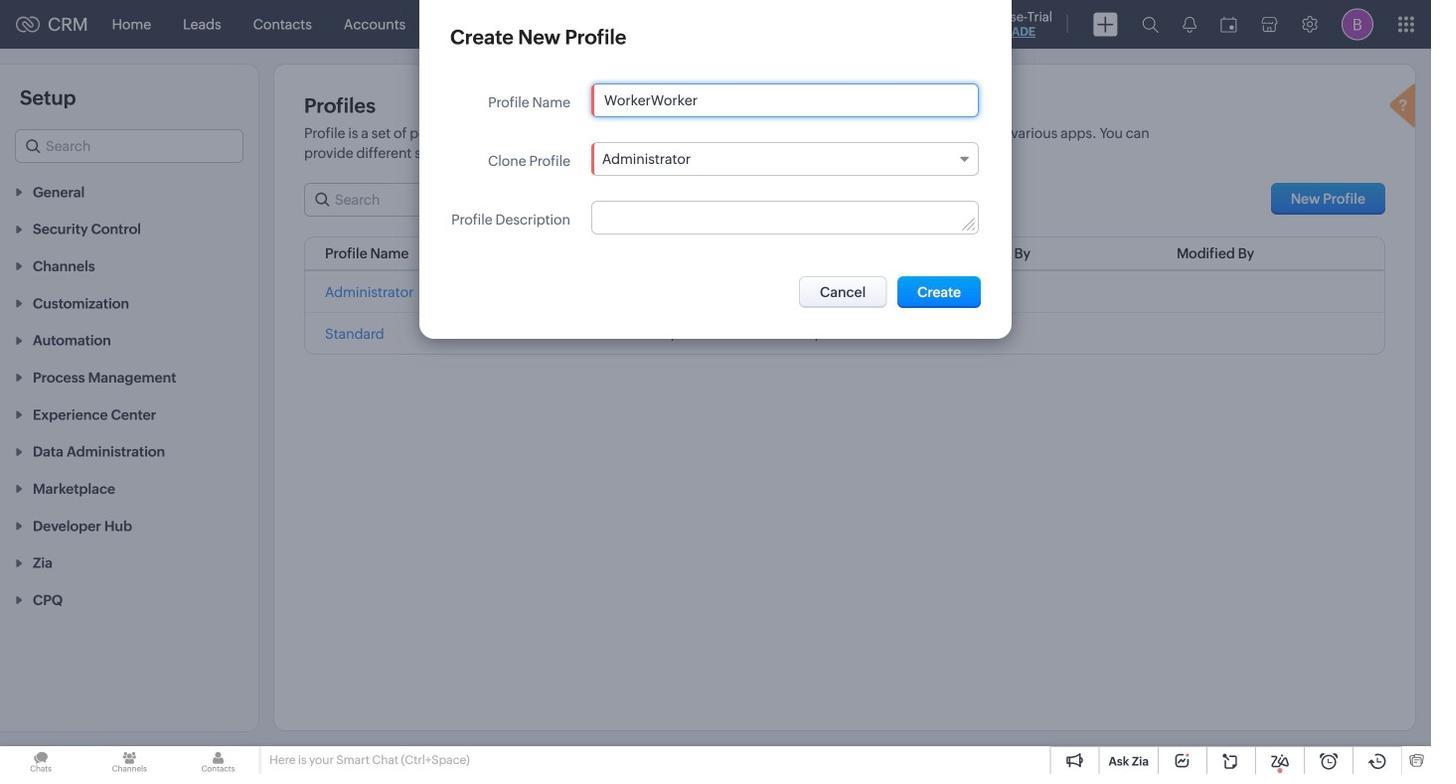 Task type: locate. For each thing, give the bounding box(es) containing it.
search element
[[1130, 0, 1171, 49]]

calendar image
[[1221, 16, 1238, 32]]

profile element
[[1330, 0, 1386, 48]]

signals element
[[1171, 0, 1209, 49]]

signals image
[[1183, 16, 1197, 33]]

None text field
[[592, 85, 978, 116], [592, 202, 978, 234], [592, 85, 978, 116], [592, 202, 978, 234]]

channels image
[[89, 747, 170, 774]]

None field
[[591, 142, 979, 176]]



Task type: vqa. For each thing, say whether or not it's contained in the screenshot.
profile image
yes



Task type: describe. For each thing, give the bounding box(es) containing it.
search image
[[1142, 16, 1159, 33]]

profile image
[[1342, 8, 1374, 40]]

Search text field
[[305, 184, 502, 216]]

create menu element
[[1082, 0, 1130, 48]]

chats image
[[0, 747, 82, 774]]

create menu image
[[1094, 12, 1118, 36]]

contacts image
[[177, 747, 259, 774]]

logo image
[[16, 16, 40, 32]]

help image
[[1386, 81, 1426, 135]]



